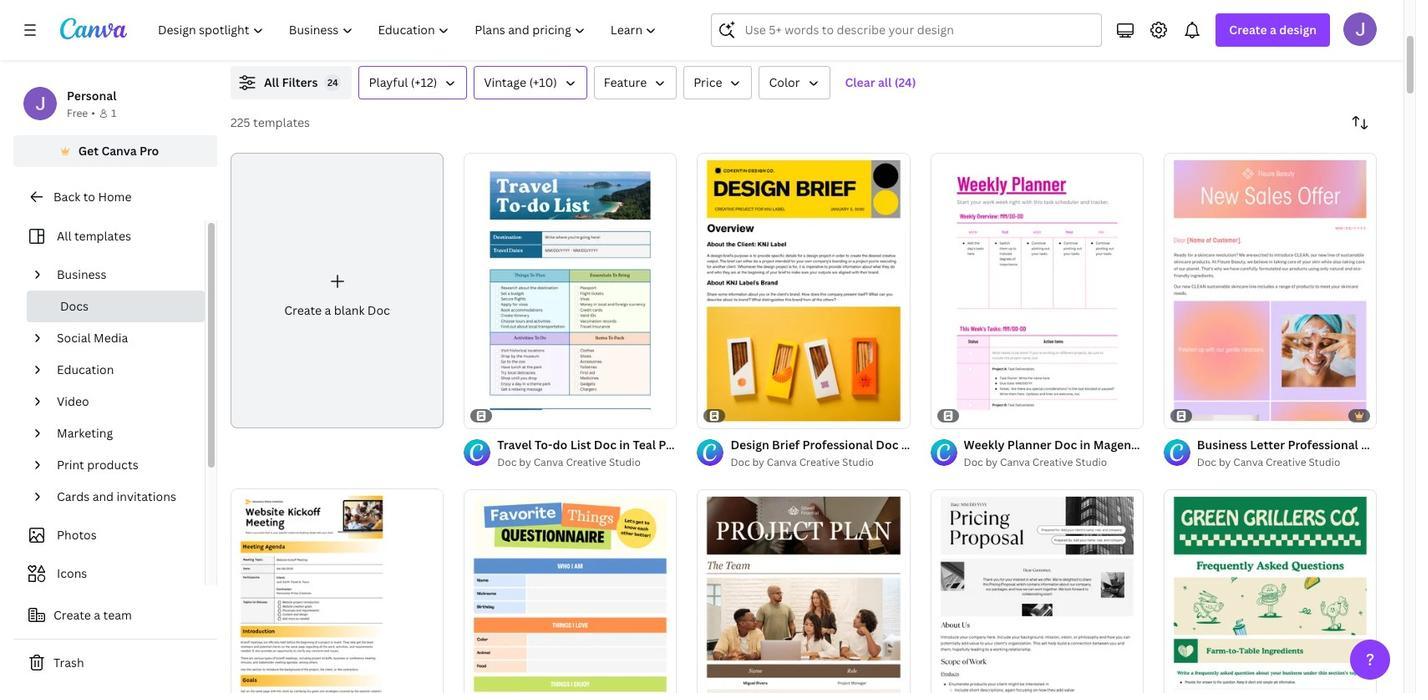 Task type: describe. For each thing, give the bounding box(es) containing it.
vintage (+10)
[[484, 74, 557, 90]]

trash link
[[13, 647, 217, 680]]

doc by canva creative studio for food & restaurant faqs doc in green cream yellow bold nostalgia style image's doc by canva creative studio link
[[1198, 456, 1341, 470]]

food & restaurant faqs doc in green cream yellow bold nostalgia style image
[[1164, 490, 1378, 694]]

canva inside "button"
[[101, 143, 137, 159]]

a for team
[[94, 608, 100, 624]]

canva for business letter professional doc in salmon light blue gradients style image
[[1234, 456, 1264, 470]]

all for all filters
[[264, 74, 279, 90]]

social media
[[57, 330, 128, 346]]

create a design button
[[1217, 13, 1331, 47]]

get canva pro
[[78, 143, 159, 159]]

kickoff meeting doc in orange black white professional gradients style image
[[231, 489, 444, 694]]

all
[[878, 74, 892, 90]]

doc for travel to-do list doc in teal pastel green pastel purple vibrant professional style image
[[498, 456, 517, 470]]

all templates link
[[23, 221, 195, 252]]

get canva pro button
[[13, 135, 217, 167]]

create a blank doc
[[284, 303, 390, 319]]

and
[[92, 489, 114, 505]]

color button
[[759, 66, 830, 99]]

docs
[[60, 298, 89, 314]]

back to home
[[53, 189, 132, 205]]

print products link
[[50, 450, 195, 481]]

doc for 'weekly planner doc in magenta light pink vibrant professional style' image
[[964, 456, 984, 470]]

studio for doc by canva creative studio link related to favorite things questionnaire doc in blue orange green playful style image
[[609, 456, 641, 470]]

marketing link
[[50, 418, 195, 450]]

create for create a team
[[53, 608, 91, 624]]

vintage
[[484, 74, 527, 90]]

playful (+12) button
[[359, 66, 467, 99]]

canva for 'weekly planner doc in magenta light pink vibrant professional style' image
[[1001, 456, 1031, 470]]

pricing proposal professional doc in white black grey sleek monochrome style image
[[931, 490, 1144, 694]]

education
[[57, 362, 114, 378]]

back to home link
[[13, 181, 217, 214]]

get
[[78, 143, 99, 159]]

create for create a blank doc
[[284, 303, 322, 319]]

photos
[[57, 527, 97, 543]]

vintage (+10) button
[[474, 66, 587, 99]]

education link
[[50, 354, 195, 386]]

create for create a design
[[1230, 22, 1268, 38]]

1
[[111, 106, 116, 120]]

color
[[769, 74, 800, 90]]

225
[[231, 115, 250, 130]]

jacob simon image
[[1344, 13, 1378, 46]]

doc by canva creative studio link for project plan professional doc in dark brown brown light brown traditional corporate style image
[[731, 455, 911, 472]]

24
[[328, 76, 338, 89]]

by for doc by canva creative studio link related to project plan professional doc in dark brown brown light brown traditional corporate style image
[[753, 456, 765, 470]]

by for food & restaurant faqs doc in green cream yellow bold nostalgia style image's doc by canva creative studio link
[[1220, 456, 1232, 470]]

doc by canva creative studio link for food & restaurant faqs doc in green cream yellow bold nostalgia style image
[[1198, 455, 1378, 472]]

team
[[103, 608, 132, 624]]

free
[[67, 106, 88, 120]]

home
[[98, 189, 132, 205]]

project plan professional doc in dark brown brown light brown traditional corporate style image
[[697, 490, 911, 694]]

(24)
[[895, 74, 917, 90]]

create a blank doc link
[[231, 153, 444, 429]]

create a team button
[[13, 599, 217, 633]]

price button
[[684, 66, 753, 99]]

(+12)
[[411, 74, 437, 90]]

blank
[[334, 303, 365, 319]]

create a design
[[1230, 22, 1317, 38]]

all filters
[[264, 74, 318, 90]]

canva for travel to-do list doc in teal pastel green pastel purple vibrant professional style image
[[534, 456, 564, 470]]

clear all (24) button
[[837, 66, 925, 99]]

icons link
[[23, 558, 195, 590]]

canva for the design brief professional doc in yellow black grey bold modern style image
[[767, 456, 797, 470]]

trash
[[53, 655, 84, 671]]

Sort by button
[[1344, 106, 1378, 140]]

business letter professional doc in salmon light blue gradients style image
[[1164, 153, 1378, 429]]

a for blank
[[325, 303, 331, 319]]



Task type: vqa. For each thing, say whether or not it's contained in the screenshot.
Canva corresponding to Weekly Planner Doc in Magenta Light Pink Vibrant Professional Style IMAGE
yes



Task type: locate. For each thing, give the bounding box(es) containing it.
studio for food & restaurant faqs doc in green cream yellow bold nostalgia style image's doc by canva creative studio link
[[1309, 456, 1341, 470]]

0 vertical spatial a
[[1271, 22, 1277, 38]]

pro
[[140, 143, 159, 159]]

templates right 225
[[253, 115, 310, 130]]

1 studio from the left
[[609, 456, 641, 470]]

create left blank
[[284, 303, 322, 319]]

by
[[519, 456, 531, 470], [753, 456, 765, 470], [986, 456, 998, 470], [1220, 456, 1232, 470]]

price
[[694, 74, 723, 90]]

2 horizontal spatial a
[[1271, 22, 1277, 38]]

studio
[[609, 456, 641, 470], [843, 456, 874, 470], [1076, 456, 1108, 470], [1309, 456, 1341, 470]]

2 doc by canva creative studio from the left
[[731, 456, 874, 470]]

icons
[[57, 566, 87, 582]]

3 studio from the left
[[1076, 456, 1108, 470]]

free •
[[67, 106, 95, 120]]

1 horizontal spatial templates
[[253, 115, 310, 130]]

by for doc by canva creative studio link related to favorite things questionnaire doc in blue orange green playful style image
[[519, 456, 531, 470]]

4 studio from the left
[[1309, 456, 1341, 470]]

creative for doc by canva creative studio link related to project plan professional doc in dark brown brown light brown traditional corporate style image
[[800, 456, 840, 470]]

all
[[264, 74, 279, 90], [57, 228, 71, 244]]

all inside all templates link
[[57, 228, 71, 244]]

feature
[[604, 74, 647, 90]]

(+10)
[[529, 74, 557, 90]]

0 vertical spatial create
[[1230, 22, 1268, 38]]

templates down back to home
[[74, 228, 131, 244]]

cards
[[57, 489, 90, 505]]

doc for the design brief professional doc in yellow black grey bold modern style image
[[731, 456, 750, 470]]

3 creative from the left
[[1033, 456, 1074, 470]]

2 vertical spatial create
[[53, 608, 91, 624]]

2 studio from the left
[[843, 456, 874, 470]]

3 by from the left
[[986, 456, 998, 470]]

0 horizontal spatial create
[[53, 608, 91, 624]]

create inside "button"
[[53, 608, 91, 624]]

create a blank doc element
[[231, 153, 444, 429]]

create inside dropdown button
[[1230, 22, 1268, 38]]

doc by canva creative studio link for favorite things questionnaire doc in blue orange green playful style image
[[498, 455, 677, 472]]

0 vertical spatial templates
[[253, 115, 310, 130]]

doc by canva creative studio link for pricing proposal professional doc in white black grey sleek monochrome style image
[[964, 455, 1144, 472]]

filters
[[282, 74, 318, 90]]

business link
[[50, 259, 195, 291]]

a inside dropdown button
[[1271, 22, 1277, 38]]

2 by from the left
[[753, 456, 765, 470]]

invitations
[[117, 489, 176, 505]]

all left "filters"
[[264, 74, 279, 90]]

clear all (24)
[[846, 74, 917, 90]]

video
[[57, 394, 89, 410]]

top level navigation element
[[147, 13, 672, 47]]

creative
[[566, 456, 607, 470], [800, 456, 840, 470], [1033, 456, 1074, 470], [1266, 456, 1307, 470]]

create
[[1230, 22, 1268, 38], [284, 303, 322, 319], [53, 608, 91, 624]]

by for pricing proposal professional doc in white black grey sleek monochrome style image doc by canva creative studio link
[[986, 456, 998, 470]]

1 vertical spatial all
[[57, 228, 71, 244]]

a for design
[[1271, 22, 1277, 38]]

•
[[91, 106, 95, 120]]

clear
[[846, 74, 876, 90]]

business
[[57, 267, 107, 283]]

a
[[1271, 22, 1277, 38], [325, 303, 331, 319], [94, 608, 100, 624]]

0 horizontal spatial all
[[57, 228, 71, 244]]

all down back
[[57, 228, 71, 244]]

doc
[[368, 303, 390, 319], [498, 456, 517, 470], [731, 456, 750, 470], [964, 456, 984, 470], [1198, 456, 1217, 470]]

create a team
[[53, 608, 132, 624]]

creative for food & restaurant faqs doc in green cream yellow bold nostalgia style image's doc by canva creative studio link
[[1266, 456, 1307, 470]]

225 templates
[[231, 115, 310, 130]]

products
[[87, 457, 138, 473]]

print products
[[57, 457, 138, 473]]

marketing
[[57, 425, 113, 441]]

all templates
[[57, 228, 131, 244]]

back
[[53, 189, 80, 205]]

media
[[94, 330, 128, 346]]

doc by canva creative studio for doc by canva creative studio link related to favorite things questionnaire doc in blue orange green playful style image
[[498, 456, 641, 470]]

doc by canva creative studio for doc by canva creative studio link related to project plan professional doc in dark brown brown light brown traditional corporate style image
[[731, 456, 874, 470]]

all for all templates
[[57, 228, 71, 244]]

creative for doc by canva creative studio link related to favorite things questionnaire doc in blue orange green playful style image
[[566, 456, 607, 470]]

1 creative from the left
[[566, 456, 607, 470]]

design brief professional doc in yellow black grey bold modern style image
[[697, 153, 911, 429]]

studio for pricing proposal professional doc in white black grey sleek monochrome style image doc by canva creative studio link
[[1076, 456, 1108, 470]]

doc for business letter professional doc in salmon light blue gradients style image
[[1198, 456, 1217, 470]]

social media link
[[50, 323, 195, 354]]

1 doc by canva creative studio link from the left
[[498, 455, 677, 472]]

weekly planner doc in magenta light pink vibrant professional style image
[[931, 153, 1144, 429]]

a inside "button"
[[94, 608, 100, 624]]

1 vertical spatial a
[[325, 303, 331, 319]]

photos link
[[23, 520, 195, 552]]

playful (+12)
[[369, 74, 437, 90]]

4 doc by canva creative studio link from the left
[[1198, 455, 1378, 472]]

0 horizontal spatial a
[[94, 608, 100, 624]]

video link
[[50, 386, 195, 418]]

templates for all templates
[[74, 228, 131, 244]]

1 doc by canva creative studio from the left
[[498, 456, 641, 470]]

creative for pricing proposal professional doc in white black grey sleek monochrome style image doc by canva creative studio link
[[1033, 456, 1074, 470]]

cards and invitations
[[57, 489, 176, 505]]

2 doc by canva creative studio link from the left
[[731, 455, 911, 472]]

personal
[[67, 88, 117, 104]]

feature button
[[594, 66, 677, 99]]

travel to-do list doc in teal pastel green pastel purple vibrant professional style image
[[464, 153, 677, 429]]

create down icons
[[53, 608, 91, 624]]

1 vertical spatial create
[[284, 303, 322, 319]]

studio for doc by canva creative studio link related to project plan professional doc in dark brown brown light brown traditional corporate style image
[[843, 456, 874, 470]]

2 creative from the left
[[800, 456, 840, 470]]

1 by from the left
[[519, 456, 531, 470]]

favorite things questionnaire doc in blue orange green playful style image
[[464, 490, 677, 694]]

24 filter options selected element
[[325, 74, 341, 91]]

0 vertical spatial all
[[264, 74, 279, 90]]

Search search field
[[745, 14, 1092, 46]]

2 horizontal spatial create
[[1230, 22, 1268, 38]]

doc by canva creative studio
[[498, 456, 641, 470], [731, 456, 874, 470], [964, 456, 1108, 470], [1198, 456, 1341, 470]]

3 doc by canva creative studio from the left
[[964, 456, 1108, 470]]

doc by canva creative studio link
[[498, 455, 677, 472], [731, 455, 911, 472], [964, 455, 1144, 472], [1198, 455, 1378, 472]]

3 doc by canva creative studio link from the left
[[964, 455, 1144, 472]]

0 horizontal spatial templates
[[74, 228, 131, 244]]

a left blank
[[325, 303, 331, 319]]

4 creative from the left
[[1266, 456, 1307, 470]]

a left design
[[1271, 22, 1277, 38]]

cards and invitations link
[[50, 481, 195, 513]]

doc by canva creative studio for pricing proposal professional doc in white black grey sleek monochrome style image doc by canva creative studio link
[[964, 456, 1108, 470]]

1 horizontal spatial create
[[284, 303, 322, 319]]

1 horizontal spatial a
[[325, 303, 331, 319]]

design
[[1280, 22, 1317, 38]]

to
[[83, 189, 95, 205]]

social
[[57, 330, 91, 346]]

4 by from the left
[[1220, 456, 1232, 470]]

2 vertical spatial a
[[94, 608, 100, 624]]

templates
[[253, 115, 310, 130], [74, 228, 131, 244]]

canva
[[101, 143, 137, 159], [534, 456, 564, 470], [767, 456, 797, 470], [1001, 456, 1031, 470], [1234, 456, 1264, 470]]

4 doc by canva creative studio from the left
[[1198, 456, 1341, 470]]

print
[[57, 457, 84, 473]]

create left design
[[1230, 22, 1268, 38]]

playful
[[369, 74, 408, 90]]

None search field
[[712, 13, 1103, 47]]

a left team on the left bottom of page
[[94, 608, 100, 624]]

templates for 225 templates
[[253, 115, 310, 130]]

1 horizontal spatial all
[[264, 74, 279, 90]]

1 vertical spatial templates
[[74, 228, 131, 244]]



